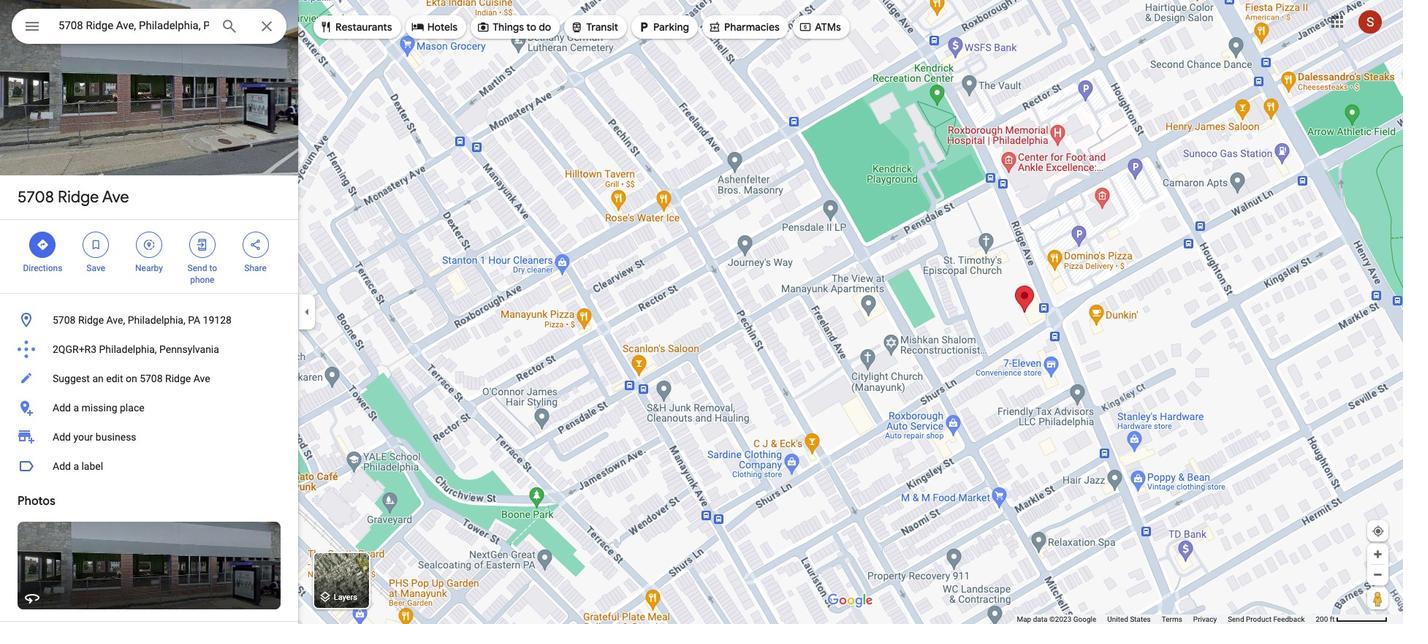 Task type: describe. For each thing, give the bounding box(es) containing it.
photos
[[18, 494, 55, 509]]

send for send product feedback
[[1228, 616, 1245, 624]]


[[411, 19, 425, 35]]

0 vertical spatial philadelphia,
[[128, 314, 185, 326]]

add a label button
[[0, 452, 298, 481]]

none field inside 5708 ridge ave, philadelphia, pa 19128 field
[[58, 17, 209, 34]]


[[143, 237, 156, 253]]

phone
[[190, 275, 215, 285]]

 atms
[[799, 19, 841, 35]]

add your business
[[53, 431, 136, 443]]

pharmacies
[[725, 20, 780, 34]]

a for label
[[73, 461, 79, 472]]

footer inside google maps element
[[1017, 615, 1316, 624]]

2 vertical spatial ridge
[[165, 373, 191, 385]]

add for add a missing place
[[53, 402, 71, 414]]

united states
[[1108, 616, 1151, 624]]

layers
[[334, 593, 357, 603]]

suggest an edit on 5708 ridge ave
[[53, 373, 210, 385]]

actions for 5708 ridge ave region
[[0, 220, 298, 293]]

zoom out image
[[1373, 570, 1384, 581]]

privacy
[[1194, 616, 1217, 624]]

data
[[1034, 616, 1048, 624]]

19128
[[203, 314, 232, 326]]

200 ft button
[[1316, 616, 1388, 624]]

pa
[[188, 314, 200, 326]]

parking
[[654, 20, 689, 34]]

 search field
[[12, 9, 287, 47]]

missing
[[82, 402, 117, 414]]

0 vertical spatial ave
[[102, 187, 129, 208]]

5708 ridge ave main content
[[0, 0, 298, 624]]

add for add your business
[[53, 431, 71, 443]]

©2023
[[1050, 616, 1072, 624]]

2qgr+r3 philadelphia, pennsylvania button
[[0, 335, 298, 364]]

pennsylvania
[[159, 344, 219, 355]]

do
[[539, 20, 551, 34]]

200 ft
[[1316, 616, 1335, 624]]

5708 Ridge Ave, Philadelphia, PA 19128 field
[[12, 9, 287, 44]]

things
[[493, 20, 524, 34]]

 things to do
[[477, 19, 551, 35]]

 button
[[12, 9, 53, 47]]

to inside  things to do
[[527, 20, 537, 34]]


[[799, 19, 812, 35]]

save
[[87, 263, 105, 273]]

google
[[1074, 616, 1097, 624]]

on
[[126, 373, 137, 385]]

5708 for 5708 ridge ave
[[18, 187, 54, 208]]

share
[[244, 263, 267, 273]]

a for missing
[[73, 402, 79, 414]]

ft
[[1331, 616, 1335, 624]]

label
[[82, 461, 103, 472]]

atms
[[815, 20, 841, 34]]

transit
[[587, 20, 619, 34]]

ridge for ave,
[[78, 314, 104, 326]]

add a missing place
[[53, 402, 145, 414]]

add your business link
[[0, 423, 298, 452]]

send product feedback button
[[1228, 615, 1305, 624]]

1 vertical spatial philadelphia,
[[99, 344, 157, 355]]

2 vertical spatial 5708
[[140, 373, 163, 385]]

2qgr+r3 philadelphia, pennsylvania
[[53, 344, 219, 355]]

 pharmacies
[[708, 19, 780, 35]]

terms
[[1162, 616, 1183, 624]]

zoom in image
[[1373, 549, 1384, 560]]

directions
[[23, 263, 62, 273]]

business
[[96, 431, 136, 443]]



Task type: locate. For each thing, give the bounding box(es) containing it.
send inside send to phone
[[188, 263, 207, 273]]

 hotels
[[411, 19, 458, 35]]

1 vertical spatial ridge
[[78, 314, 104, 326]]

1 vertical spatial ave
[[194, 373, 210, 385]]

send inside button
[[1228, 616, 1245, 624]]

None field
[[58, 17, 209, 34]]


[[196, 237, 209, 253]]

1 vertical spatial to
[[209, 263, 217, 273]]


[[89, 237, 102, 253]]

nearby
[[135, 263, 163, 273]]


[[571, 19, 584, 35]]

united states button
[[1108, 615, 1151, 624]]

suggest
[[53, 373, 90, 385]]

to left do
[[527, 20, 537, 34]]

 restaurants
[[320, 19, 392, 35]]

your
[[73, 431, 93, 443]]

hotels
[[427, 20, 458, 34]]

ridge down 'pennsylvania'
[[165, 373, 191, 385]]

2 vertical spatial add
[[53, 461, 71, 472]]

ridge up 
[[58, 187, 99, 208]]

privacy button
[[1194, 615, 1217, 624]]

2qgr+r3
[[53, 344, 97, 355]]

200
[[1316, 616, 1329, 624]]

states
[[1131, 616, 1151, 624]]

collapse side panel image
[[299, 304, 315, 320]]

send to phone
[[188, 263, 217, 285]]

0 vertical spatial a
[[73, 402, 79, 414]]

2 a from the top
[[73, 461, 79, 472]]

send
[[188, 263, 207, 273], [1228, 616, 1245, 624]]

footer
[[1017, 615, 1316, 624]]

send up phone
[[188, 263, 207, 273]]

send for send to phone
[[188, 263, 207, 273]]

footer containing map data ©2023 google
[[1017, 615, 1316, 624]]

to
[[527, 20, 537, 34], [209, 263, 217, 273]]

ave up 
[[102, 187, 129, 208]]

0 vertical spatial ridge
[[58, 187, 99, 208]]

ave down 'pennsylvania'
[[194, 373, 210, 385]]

0 vertical spatial to
[[527, 20, 537, 34]]

map
[[1017, 616, 1032, 624]]

add for add a label
[[53, 461, 71, 472]]


[[320, 19, 333, 35]]

suggest an edit on 5708 ridge ave button
[[0, 364, 298, 393]]

place
[[120, 402, 145, 414]]

5708 for 5708 ridge ave, philadelphia, pa 19128
[[53, 314, 76, 326]]

google maps element
[[0, 0, 1404, 624]]

restaurants
[[336, 20, 392, 34]]

google account: sheryl atherton  
(sheryl.atherton@adept.ai) image
[[1359, 10, 1383, 33]]

 transit
[[571, 19, 619, 35]]

feedback
[[1274, 616, 1305, 624]]

1 vertical spatial send
[[1228, 616, 1245, 624]]

to up phone
[[209, 263, 217, 273]]

 parking
[[638, 19, 689, 35]]

send product feedback
[[1228, 616, 1305, 624]]

1 a from the top
[[73, 402, 79, 414]]

2 add from the top
[[53, 431, 71, 443]]

5708 right on
[[140, 373, 163, 385]]

ave,
[[106, 314, 125, 326]]

send left product
[[1228, 616, 1245, 624]]

to inside send to phone
[[209, 263, 217, 273]]

3 add from the top
[[53, 461, 71, 472]]

add a label
[[53, 461, 103, 472]]

0 vertical spatial add
[[53, 402, 71, 414]]

ave inside button
[[194, 373, 210, 385]]

philadelphia,
[[128, 314, 185, 326], [99, 344, 157, 355]]


[[36, 237, 49, 253]]

5708 up 2qgr+r3
[[53, 314, 76, 326]]


[[477, 19, 490, 35]]

add down suggest
[[53, 402, 71, 414]]

0 horizontal spatial ave
[[102, 187, 129, 208]]

ridge
[[58, 187, 99, 208], [78, 314, 104, 326], [165, 373, 191, 385]]

1 horizontal spatial ave
[[194, 373, 210, 385]]

ridge for ave
[[58, 187, 99, 208]]

terms button
[[1162, 615, 1183, 624]]

map data ©2023 google
[[1017, 616, 1097, 624]]

philadelphia, up suggest an edit on 5708 ridge ave
[[99, 344, 157, 355]]

add left your
[[53, 431, 71, 443]]

1 vertical spatial add
[[53, 431, 71, 443]]

ave
[[102, 187, 129, 208], [194, 373, 210, 385]]

product
[[1247, 616, 1272, 624]]

philadelphia, up 2qgr+r3 philadelphia, pennsylvania button
[[128, 314, 185, 326]]

1 horizontal spatial to
[[527, 20, 537, 34]]

5708 ridge ave
[[18, 187, 129, 208]]

an
[[92, 373, 104, 385]]

add a missing place button
[[0, 393, 298, 423]]

show your location image
[[1372, 525, 1386, 538]]

edit
[[106, 373, 123, 385]]

add left label
[[53, 461, 71, 472]]

1 add from the top
[[53, 402, 71, 414]]

0 vertical spatial 5708
[[18, 187, 54, 208]]

5708 up 
[[18, 187, 54, 208]]

a left missing
[[73, 402, 79, 414]]

0 horizontal spatial to
[[209, 263, 217, 273]]

a
[[73, 402, 79, 414], [73, 461, 79, 472]]

a left label
[[73, 461, 79, 472]]

1 vertical spatial a
[[73, 461, 79, 472]]

ridge left ave,
[[78, 314, 104, 326]]

add
[[53, 402, 71, 414], [53, 431, 71, 443], [53, 461, 71, 472]]

5708 ridge ave, philadelphia, pa 19128 button
[[0, 306, 298, 335]]

0 vertical spatial send
[[188, 263, 207, 273]]

0 horizontal spatial send
[[188, 263, 207, 273]]

5708
[[18, 187, 54, 208], [53, 314, 76, 326], [140, 373, 163, 385]]

1 vertical spatial 5708
[[53, 314, 76, 326]]


[[638, 19, 651, 35]]

5708 ridge ave, philadelphia, pa 19128
[[53, 314, 232, 326]]

show street view coverage image
[[1368, 588, 1389, 610]]

1 horizontal spatial send
[[1228, 616, 1245, 624]]

united
[[1108, 616, 1129, 624]]


[[249, 237, 262, 253]]


[[708, 19, 722, 35]]


[[23, 16, 41, 37]]



Task type: vqa. For each thing, say whether or not it's contained in the screenshot.
label
yes



